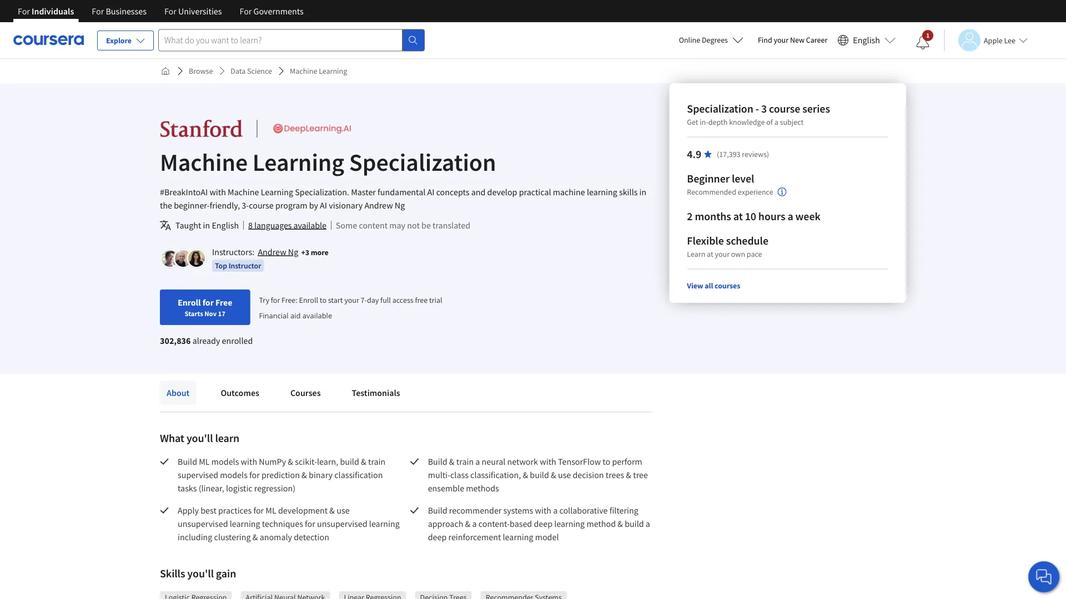Task type: describe. For each thing, give the bounding box(es) containing it.
gain
[[216, 567, 236, 581]]

flexible
[[687, 234, 724, 248]]

fundamental
[[378, 187, 426, 198]]

4.9
[[687, 147, 702, 161]]

3
[[762, 102, 767, 116]]

free
[[415, 295, 428, 305]]

tree
[[633, 470, 648, 481]]

learn
[[687, 249, 706, 259]]

build ml models with numpy & scikit-learn, build & train supervised models for prediction & binary classification tasks (linear, logistic regression)
[[178, 457, 387, 494]]

specialization inside specialization - 3 course series get in-depth knowledge of a subject
[[687, 102, 754, 116]]

7-
[[361, 295, 367, 305]]

& left "scikit-"
[[288, 457, 293, 468]]

browse link
[[184, 61, 217, 81]]

own
[[732, 249, 746, 259]]

(17,393 reviews)
[[717, 149, 770, 159]]

course inside specialization - 3 course series get in-depth knowledge of a subject
[[769, 102, 801, 116]]

specialization - 3 course series get in-depth knowledge of a subject
[[687, 102, 831, 127]]

ml inside build ml models with numpy & scikit-learn, build & train supervised models for prediction & binary classification tasks (linear, logistic regression)
[[199, 457, 210, 468]]

train inside build ml models with numpy & scikit-learn, build & train supervised models for prediction & binary classification tasks (linear, logistic regression)
[[368, 457, 386, 468]]

for individuals
[[18, 6, 74, 17]]

full
[[381, 295, 391, 305]]

pace
[[747, 249, 763, 259]]

lee
[[1005, 35, 1016, 45]]

information about difficulty level pre-requisites. image
[[778, 188, 787, 197]]

0 vertical spatial ai
[[428, 187, 435, 198]]

of
[[767, 117, 773, 127]]

1
[[927, 31, 930, 40]]

for up detection
[[305, 519, 315, 530]]

show notifications image
[[917, 36, 930, 49]]

view all courses
[[687, 281, 741, 291]]

try
[[259, 295, 269, 305]]

with inside build ml models with numpy & scikit-learn, build & train supervised models for prediction & binary classification tasks (linear, logistic regression)
[[241, 457, 257, 468]]

to inside try for free: enroll to start your 7-day full access free trial financial aid available
[[320, 295, 327, 305]]

testimonials
[[352, 388, 400, 399]]

free:
[[282, 295, 298, 305]]

ng inside the #breakintoai with machine learning specialization. master fundamental ai concepts and develop practical machine learning skills in the beginner-friendly, 3-course program by ai visionary andrew ng
[[395, 200, 405, 211]]

what you'll learn
[[160, 432, 240, 446]]

class
[[451, 470, 469, 481]]

#breakintoai
[[160, 187, 208, 198]]

in inside the #breakintoai with machine learning specialization. master fundamental ai concepts and develop practical machine learning skills in the beginner-friendly, 3-course program by ai visionary andrew ng
[[640, 187, 647, 198]]

courses
[[290, 388, 321, 399]]

available inside try for free: enroll to start your 7-day full access free trial financial aid available
[[303, 311, 332, 321]]

development
[[278, 506, 328, 517]]

coursera image
[[13, 31, 84, 49]]

free
[[216, 297, 232, 308]]

find
[[758, 35, 773, 45]]

instructors: andrew ng +3 more top instructor
[[212, 247, 329, 271]]

beginner level
[[687, 172, 755, 186]]

data science link
[[226, 61, 277, 81]]

machine learning link
[[286, 61, 352, 81]]

explore button
[[97, 31, 154, 51]]

science
[[247, 66, 272, 76]]

a left "week"
[[788, 210, 794, 224]]

1 vertical spatial ai
[[320, 200, 327, 211]]

a inside specialization - 3 course series get in-depth knowledge of a subject
[[775, 117, 779, 127]]

0 vertical spatial deep
[[534, 519, 553, 530]]

& right development
[[330, 506, 335, 517]]

& down filtering on the right of page
[[618, 519, 623, 530]]

learning for machine learning
[[319, 66, 347, 76]]

machine learning
[[290, 66, 347, 76]]

with inside the #breakintoai with machine learning specialization. master fundamental ai concepts and develop practical machine learning skills in the beginner-friendly, 3-course program by ai visionary andrew ng
[[210, 187, 226, 198]]

2 horizontal spatial your
[[774, 35, 789, 45]]

decision
[[573, 470, 604, 481]]

available inside "button"
[[294, 220, 327, 231]]

learn
[[215, 432, 240, 446]]

learning for apply best practices for ml development & use unsupervised learning techniques for unsupervised learning including clustering & anomaly detection
[[369, 519, 400, 530]]

network
[[507, 457, 538, 468]]

what
[[160, 432, 184, 446]]

& up reinforcement
[[465, 519, 471, 530]]

governments
[[254, 6, 304, 17]]

testimonials link
[[345, 381, 407, 406]]

practical
[[519, 187, 551, 198]]

a up the model on the right bottom of page
[[553, 506, 558, 517]]

for for governments
[[240, 6, 252, 17]]

courses link
[[284, 381, 328, 406]]

reinforcement
[[449, 532, 501, 543]]

geoff ladwig image
[[175, 251, 192, 267]]

be
[[422, 220, 431, 231]]

2 unsupervised from the left
[[317, 519, 368, 530]]

week
[[796, 210, 821, 224]]

already
[[193, 336, 220, 347]]

not
[[407, 220, 420, 231]]

may
[[390, 220, 406, 231]]

career
[[807, 35, 828, 45]]

including
[[178, 532, 212, 543]]

course inside the #breakintoai with machine learning specialization. master fundamental ai concepts and develop practical machine learning skills in the beginner-friendly, 3-course program by ai visionary andrew ng
[[249, 200, 274, 211]]

data
[[231, 66, 246, 76]]

banner navigation
[[9, 0, 313, 22]]

for inside try for free: enroll to start your 7-day full access free trial financial aid available
[[271, 295, 280, 305]]

learn,
[[317, 457, 338, 468]]

3-
[[242, 200, 249, 211]]

ml inside apply best practices for ml development & use unsupervised learning techniques for unsupervised learning including clustering & anomaly detection
[[266, 506, 277, 517]]

8 languages available
[[248, 220, 327, 231]]

schedule
[[726, 234, 769, 248]]

try for free: enroll to start your 7-day full access free trial financial aid available
[[259, 295, 443, 321]]

learning down 'based'
[[503, 532, 534, 543]]

some
[[336, 220, 357, 231]]

& up classification
[[361, 457, 367, 468]]

techniques
[[262, 519, 303, 530]]

build for build recommender systems with a collaborative filtering approach & a content-based deep learning method & build a deep reinforcement learning model
[[428, 506, 448, 517]]

skills you'll gain
[[160, 567, 236, 581]]

outcomes link
[[214, 381, 266, 406]]

1 vertical spatial specialization
[[349, 147, 496, 177]]

deeplearning.ai image
[[271, 119, 354, 139]]

beginner
[[687, 172, 730, 186]]

with inside the build recommender systems with a collaborative filtering approach & a content-based deep learning method & build a deep reinforcement learning model
[[535, 506, 552, 517]]

aarti bagul image
[[188, 251, 205, 267]]

home image
[[161, 67, 170, 76]]

reviews)
[[742, 149, 770, 159]]

2
[[687, 210, 693, 224]]

(linear,
[[199, 483, 224, 494]]

for governments
[[240, 6, 304, 17]]

collaborative
[[560, 506, 608, 517]]

explore
[[106, 36, 132, 46]]

for inside the "enroll for free starts nov 17"
[[203, 297, 214, 308]]

tensorflow
[[558, 457, 601, 468]]

model
[[535, 532, 559, 543]]

instructors:
[[212, 247, 255, 258]]

a inside build & train a neural network with tensorflow to perform multi-class classification, & build & use decision trees & tree ensemble methods
[[476, 457, 480, 468]]

day
[[367, 295, 379, 305]]

learning down practices
[[230, 519, 260, 530]]

8 languages available button
[[248, 219, 327, 232]]

about
[[167, 388, 190, 399]]



Task type: locate. For each thing, give the bounding box(es) containing it.
course up subject
[[769, 102, 801, 116]]

0 vertical spatial available
[[294, 220, 327, 231]]

available
[[294, 220, 327, 231], [303, 311, 332, 321]]

1 horizontal spatial enroll
[[299, 295, 318, 305]]

models down learn
[[212, 457, 239, 468]]

numpy
[[259, 457, 286, 468]]

use inside apply best practices for ml development & use unsupervised learning techniques for unsupervised learning including clustering & anomaly detection
[[337, 506, 350, 517]]

courses
[[715, 281, 741, 291]]

0 vertical spatial to
[[320, 295, 327, 305]]

ai left concepts
[[428, 187, 435, 198]]

for up logistic
[[249, 470, 260, 481]]

systems
[[504, 506, 533, 517]]

use
[[558, 470, 571, 481], [337, 506, 350, 517]]

for right practices
[[254, 506, 264, 517]]

andrew ng image
[[162, 251, 178, 267]]

chat with us image
[[1036, 569, 1053, 587]]

2 vertical spatial build
[[625, 519, 644, 530]]

hours
[[759, 210, 786, 224]]

1 horizontal spatial course
[[769, 102, 801, 116]]

translated
[[433, 220, 471, 231]]

depth
[[709, 117, 728, 127]]

apple lee button
[[944, 29, 1028, 51]]

clustering
[[214, 532, 251, 543]]

to up trees
[[603, 457, 611, 468]]

prediction
[[262, 470, 300, 481]]

specialization
[[687, 102, 754, 116], [349, 147, 496, 177]]

build up approach
[[428, 506, 448, 517]]

all
[[705, 281, 714, 291]]

ml up techniques
[[266, 506, 277, 517]]

find your new career
[[758, 35, 828, 45]]

&
[[288, 457, 293, 468], [361, 457, 367, 468], [449, 457, 455, 468], [302, 470, 307, 481], [523, 470, 528, 481], [551, 470, 557, 481], [626, 470, 632, 481], [330, 506, 335, 517], [465, 519, 471, 530], [618, 519, 623, 530], [253, 532, 258, 543]]

unsupervised
[[178, 519, 228, 530], [317, 519, 368, 530]]

andrew inside instructors: andrew ng +3 more top instructor
[[258, 247, 286, 258]]

0 vertical spatial specialization
[[687, 102, 754, 116]]

1 horizontal spatial build
[[530, 470, 549, 481]]

1 vertical spatial available
[[303, 311, 332, 321]]

ng
[[395, 200, 405, 211], [288, 247, 298, 258]]

0 vertical spatial models
[[212, 457, 239, 468]]

build inside build & train a neural network with tensorflow to perform multi-class classification, & build & use decision trees & tree ensemble methods
[[530, 470, 549, 481]]

get
[[687, 117, 699, 127]]

build for build & train a neural network with tensorflow to perform multi-class classification, & build & use decision trees & tree ensemble methods
[[428, 457, 448, 468]]

recommended
[[687, 187, 737, 197]]

your right find
[[774, 35, 789, 45]]

binary
[[309, 470, 333, 481]]

series
[[803, 102, 831, 116]]

302,836
[[160, 336, 191, 347]]

ml up supervised
[[199, 457, 210, 468]]

practices
[[218, 506, 252, 517]]

financial
[[259, 311, 289, 321]]

build up supervised
[[178, 457, 197, 468]]

0 vertical spatial course
[[769, 102, 801, 116]]

andrew ng link
[[258, 247, 298, 258]]

10
[[745, 210, 757, 224]]

& left the 'tree'
[[626, 470, 632, 481]]

a up reinforcement
[[473, 519, 477, 530]]

use down classification
[[337, 506, 350, 517]]

you'll for what
[[187, 432, 213, 446]]

0 horizontal spatial deep
[[428, 532, 447, 543]]

about link
[[160, 381, 196, 406]]

learning for #breakintoai with machine learning specialization. master fundamental ai concepts and develop practical machine learning skills in the beginner-friendly, 3-course program by ai visionary andrew ng
[[587, 187, 618, 198]]

learning for build recommender systems with a collaborative filtering approach & a content-based deep learning method & build a deep reinforcement learning model
[[555, 519, 585, 530]]

enroll for free starts nov 17
[[178, 297, 232, 318]]

in-
[[700, 117, 709, 127]]

build inside the build recommender systems with a collaborative filtering approach & a content-based deep learning method & build a deep reinforcement learning model
[[625, 519, 644, 530]]

deep up the model on the right bottom of page
[[534, 519, 553, 530]]

0 vertical spatial english
[[853, 35, 881, 46]]

1 vertical spatial ml
[[266, 506, 277, 517]]

unsupervised up detection
[[317, 519, 368, 530]]

with up friendly,
[[210, 187, 226, 198]]

0 horizontal spatial specialization
[[349, 147, 496, 177]]

your
[[774, 35, 789, 45], [715, 249, 730, 259], [345, 295, 359, 305]]

& left the anomaly
[[253, 532, 258, 543]]

1 button
[[908, 29, 939, 56]]

4 for from the left
[[240, 6, 252, 17]]

2 vertical spatial learning
[[261, 187, 293, 198]]

ng left +3
[[288, 247, 298, 258]]

english inside button
[[853, 35, 881, 46]]

1 horizontal spatial andrew
[[365, 200, 393, 211]]

(17,393
[[717, 149, 741, 159]]

1 vertical spatial deep
[[428, 532, 447, 543]]

taught in english
[[176, 220, 239, 231]]

0 horizontal spatial course
[[249, 200, 274, 211]]

andrew inside the #breakintoai with machine learning specialization. master fundamental ai concepts and develop practical machine learning skills in the beginner-friendly, 3-course program by ai visionary andrew ng
[[365, 200, 393, 211]]

enroll inside the "enroll for free starts nov 17"
[[178, 297, 201, 308]]

at left '10'
[[734, 210, 743, 224]]

for up nov
[[203, 297, 214, 308]]

course
[[769, 102, 801, 116], [249, 200, 274, 211]]

a right of
[[775, 117, 779, 127]]

1 vertical spatial andrew
[[258, 247, 286, 258]]

machine down what do you want to learn? text field
[[290, 66, 317, 76]]

classification,
[[471, 470, 521, 481]]

you'll for skills
[[187, 567, 214, 581]]

a left neural
[[476, 457, 480, 468]]

models up logistic
[[220, 470, 248, 481]]

skills
[[619, 187, 638, 198]]

build up classification
[[340, 457, 359, 468]]

1 vertical spatial to
[[603, 457, 611, 468]]

months
[[695, 210, 732, 224]]

your left the own
[[715, 249, 730, 259]]

& left decision
[[551, 470, 557, 481]]

build inside build ml models with numpy & scikit-learn, build & train supervised models for prediction & binary classification tasks (linear, logistic regression)
[[178, 457, 197, 468]]

1 vertical spatial course
[[249, 200, 274, 211]]

you'll left learn
[[187, 432, 213, 446]]

build down filtering on the right of page
[[625, 519, 644, 530]]

0 horizontal spatial use
[[337, 506, 350, 517]]

1 vertical spatial models
[[220, 470, 248, 481]]

english down friendly,
[[212, 220, 239, 231]]

build
[[340, 457, 359, 468], [530, 470, 549, 481], [625, 519, 644, 530]]

1 horizontal spatial at
[[734, 210, 743, 224]]

0 horizontal spatial ai
[[320, 200, 327, 211]]

scikit-
[[295, 457, 317, 468]]

2 vertical spatial your
[[345, 295, 359, 305]]

0 horizontal spatial build
[[340, 457, 359, 468]]

enrolled
[[222, 336, 253, 347]]

apple lee
[[984, 35, 1016, 45]]

ai
[[428, 187, 435, 198], [320, 200, 327, 211]]

visionary
[[329, 200, 363, 211]]

0 horizontal spatial at
[[707, 249, 714, 259]]

models
[[212, 457, 239, 468], [220, 470, 248, 481]]

0 horizontal spatial unsupervised
[[178, 519, 228, 530]]

0 horizontal spatial in
[[203, 220, 210, 231]]

build inside build ml models with numpy & scikit-learn, build & train supervised models for prediction & binary classification tasks (linear, logistic regression)
[[340, 457, 359, 468]]

2 for from the left
[[92, 6, 104, 17]]

andrew down languages
[[258, 247, 286, 258]]

the
[[160, 200, 172, 211]]

1 horizontal spatial to
[[603, 457, 611, 468]]

build up the multi-
[[428, 457, 448, 468]]

your inside flexible schedule learn at your own pace
[[715, 249, 730, 259]]

for for individuals
[[18, 6, 30, 17]]

enroll up starts
[[178, 297, 201, 308]]

learning left skills
[[587, 187, 618, 198]]

learning
[[587, 187, 618, 198], [230, 519, 260, 530], [369, 519, 400, 530], [555, 519, 585, 530], [503, 532, 534, 543]]

1 vertical spatial build
[[530, 470, 549, 481]]

1 unsupervised from the left
[[178, 519, 228, 530]]

with inside build & train a neural network with tensorflow to perform multi-class classification, & build & use decision trees & tree ensemble methods
[[540, 457, 557, 468]]

machine for machine learning specialization
[[160, 147, 248, 177]]

approach
[[428, 519, 464, 530]]

1 for from the left
[[18, 6, 30, 17]]

2 vertical spatial machine
[[228, 187, 259, 198]]

enroll inside try for free: enroll to start your 7-day full access free trial financial aid available
[[299, 295, 318, 305]]

financial aid available button
[[259, 311, 332, 321]]

0 horizontal spatial english
[[212, 220, 239, 231]]

to left start
[[320, 295, 327, 305]]

-
[[756, 102, 759, 116]]

& up class
[[449, 457, 455, 468]]

best
[[201, 506, 217, 517]]

available right aid
[[303, 311, 332, 321]]

for for universities
[[164, 6, 177, 17]]

ng down fundamental
[[395, 200, 405, 211]]

learning down collaborative
[[555, 519, 585, 530]]

for left governments
[[240, 6, 252, 17]]

0 vertical spatial you'll
[[187, 432, 213, 446]]

1 vertical spatial in
[[203, 220, 210, 231]]

1 vertical spatial machine
[[160, 147, 248, 177]]

to inside build & train a neural network with tensorflow to perform multi-class classification, & build & use decision trees & tree ensemble methods
[[603, 457, 611, 468]]

1 horizontal spatial train
[[457, 457, 474, 468]]

What do you want to learn? text field
[[158, 29, 403, 51]]

for
[[271, 295, 280, 305], [203, 297, 214, 308], [249, 470, 260, 481], [254, 506, 264, 517], [305, 519, 315, 530]]

3 for from the left
[[164, 6, 177, 17]]

1 horizontal spatial your
[[715, 249, 730, 259]]

& down "scikit-"
[[302, 470, 307, 481]]

build
[[178, 457, 197, 468], [428, 457, 448, 468], [428, 506, 448, 517]]

1 horizontal spatial ml
[[266, 506, 277, 517]]

0 vertical spatial at
[[734, 210, 743, 224]]

2 train from the left
[[457, 457, 474, 468]]

1 vertical spatial at
[[707, 249, 714, 259]]

stanford university image
[[160, 119, 243, 139]]

course up 8
[[249, 200, 274, 211]]

1 vertical spatial use
[[337, 506, 350, 517]]

flexible schedule learn at your own pace
[[687, 234, 769, 259]]

0 horizontal spatial to
[[320, 295, 327, 305]]

use inside build & train a neural network with tensorflow to perform multi-class classification, & build & use decision trees & tree ensemble methods
[[558, 470, 571, 481]]

1 horizontal spatial in
[[640, 187, 647, 198]]

1 vertical spatial learning
[[253, 147, 345, 177]]

for right try
[[271, 295, 280, 305]]

0 horizontal spatial your
[[345, 295, 359, 305]]

& down network
[[523, 470, 528, 481]]

with left "numpy"
[[241, 457, 257, 468]]

build inside the build recommender systems with a collaborative filtering approach & a content-based deep learning method & build a deep reinforcement learning model
[[428, 506, 448, 517]]

specialization up fundamental
[[349, 147, 496, 177]]

regression)
[[254, 483, 296, 494]]

302,836 already enrolled
[[160, 336, 253, 347]]

find your new career link
[[753, 33, 833, 47]]

1 horizontal spatial english
[[853, 35, 881, 46]]

machine learning specialization
[[160, 147, 496, 177]]

0 vertical spatial learning
[[319, 66, 347, 76]]

None search field
[[158, 29, 425, 51]]

for inside build ml models with numpy & scikit-learn, build & train supervised models for prediction & binary classification tasks (linear, logistic regression)
[[249, 470, 260, 481]]

multi-
[[428, 470, 451, 481]]

skills
[[160, 567, 185, 581]]

for left 'businesses'
[[92, 6, 104, 17]]

knowledge
[[730, 117, 765, 127]]

specialization up depth
[[687, 102, 754, 116]]

0 vertical spatial build
[[340, 457, 359, 468]]

learning down classification
[[369, 519, 400, 530]]

machine down stanford university image
[[160, 147, 248, 177]]

1 vertical spatial you'll
[[187, 567, 214, 581]]

1 vertical spatial your
[[715, 249, 730, 259]]

by
[[309, 200, 318, 211]]

use down tensorflow
[[558, 470, 571, 481]]

at inside flexible schedule learn at your own pace
[[707, 249, 714, 259]]

machine for machine learning
[[290, 66, 317, 76]]

0 vertical spatial in
[[640, 187, 647, 198]]

0 horizontal spatial enroll
[[178, 297, 201, 308]]

at right learn
[[707, 249, 714, 259]]

build inside build & train a neural network with tensorflow to perform multi-class classification, & build & use decision trees & tree ensemble methods
[[428, 457, 448, 468]]

content
[[359, 220, 388, 231]]

for left universities
[[164, 6, 177, 17]]

train inside build & train a neural network with tensorflow to perform multi-class classification, & build & use decision trees & tree ensemble methods
[[457, 457, 474, 468]]

1 train from the left
[[368, 457, 386, 468]]

0 vertical spatial machine
[[290, 66, 317, 76]]

browse
[[189, 66, 213, 76]]

top
[[215, 261, 227, 271]]

data science
[[231, 66, 272, 76]]

1 horizontal spatial specialization
[[687, 102, 754, 116]]

0 vertical spatial ml
[[199, 457, 210, 468]]

your inside try for free: enroll to start your 7-day full access free trial financial aid available
[[345, 295, 359, 305]]

0 vertical spatial use
[[558, 470, 571, 481]]

more
[[311, 247, 329, 257]]

view
[[687, 281, 704, 291]]

1 horizontal spatial ng
[[395, 200, 405, 211]]

for for businesses
[[92, 6, 104, 17]]

in right skills
[[640, 187, 647, 198]]

1 horizontal spatial ai
[[428, 187, 435, 198]]

your left 7-
[[345, 295, 359, 305]]

available down by
[[294, 220, 327, 231]]

you'll left gain
[[187, 567, 214, 581]]

0 horizontal spatial ml
[[199, 457, 210, 468]]

with right network
[[540, 457, 557, 468]]

2 horizontal spatial build
[[625, 519, 644, 530]]

in right taught
[[203, 220, 210, 231]]

for
[[18, 6, 30, 17], [92, 6, 104, 17], [164, 6, 177, 17], [240, 6, 252, 17]]

1 vertical spatial ng
[[288, 247, 298, 258]]

concepts
[[436, 187, 470, 198]]

deep
[[534, 519, 553, 530], [428, 532, 447, 543]]

online degrees button
[[670, 28, 753, 52]]

methods
[[466, 483, 499, 494]]

with right the systems
[[535, 506, 552, 517]]

learning for machine learning specialization
[[253, 147, 345, 177]]

detection
[[294, 532, 329, 543]]

unsupervised down best
[[178, 519, 228, 530]]

1 horizontal spatial deep
[[534, 519, 553, 530]]

specialization.
[[295, 187, 349, 198]]

build for build ml models with numpy & scikit-learn, build & train supervised models for prediction & binary classification tasks (linear, logistic regression)
[[178, 457, 197, 468]]

deep down approach
[[428, 532, 447, 543]]

train up class
[[457, 457, 474, 468]]

a right method
[[646, 519, 651, 530]]

method
[[587, 519, 616, 530]]

0 horizontal spatial train
[[368, 457, 386, 468]]

learning
[[319, 66, 347, 76], [253, 147, 345, 177], [261, 187, 293, 198]]

for left the individuals
[[18, 6, 30, 17]]

0 vertical spatial andrew
[[365, 200, 393, 211]]

learning inside the #breakintoai with machine learning specialization. master fundamental ai concepts and develop practical machine learning skills in the beginner-friendly, 3-course program by ai visionary andrew ng
[[587, 187, 618, 198]]

andrew down master
[[365, 200, 393, 211]]

for universities
[[164, 6, 222, 17]]

master
[[351, 187, 376, 198]]

enroll right free:
[[299, 295, 318, 305]]

learning inside the #breakintoai with machine learning specialization. master fundamental ai concepts and develop practical machine learning skills in the beginner-friendly, 3-course program by ai visionary andrew ng
[[261, 187, 293, 198]]

train up classification
[[368, 457, 386, 468]]

0 horizontal spatial andrew
[[258, 247, 286, 258]]

0 vertical spatial ng
[[395, 200, 405, 211]]

1 vertical spatial english
[[212, 220, 239, 231]]

1 horizontal spatial unsupervised
[[317, 519, 368, 530]]

ai right by
[[320, 200, 327, 211]]

online degrees
[[679, 35, 728, 45]]

#breakintoai with machine learning specialization. master fundamental ai concepts and develop practical machine learning skills in the beginner-friendly, 3-course program by ai visionary andrew ng
[[160, 187, 647, 211]]

build down network
[[530, 470, 549, 481]]

1 horizontal spatial use
[[558, 470, 571, 481]]

0 horizontal spatial ng
[[288, 247, 298, 258]]

english right career
[[853, 35, 881, 46]]

machine inside the #breakintoai with machine learning specialization. master fundamental ai concepts and develop practical machine learning skills in the beginner-friendly, 3-course program by ai visionary andrew ng
[[228, 187, 259, 198]]

ng inside instructors: andrew ng +3 more top instructor
[[288, 247, 298, 258]]

0 vertical spatial your
[[774, 35, 789, 45]]

logistic
[[226, 483, 253, 494]]

machine up 3- at the top left
[[228, 187, 259, 198]]



Task type: vqa. For each thing, say whether or not it's contained in the screenshot.
the supervised
yes



